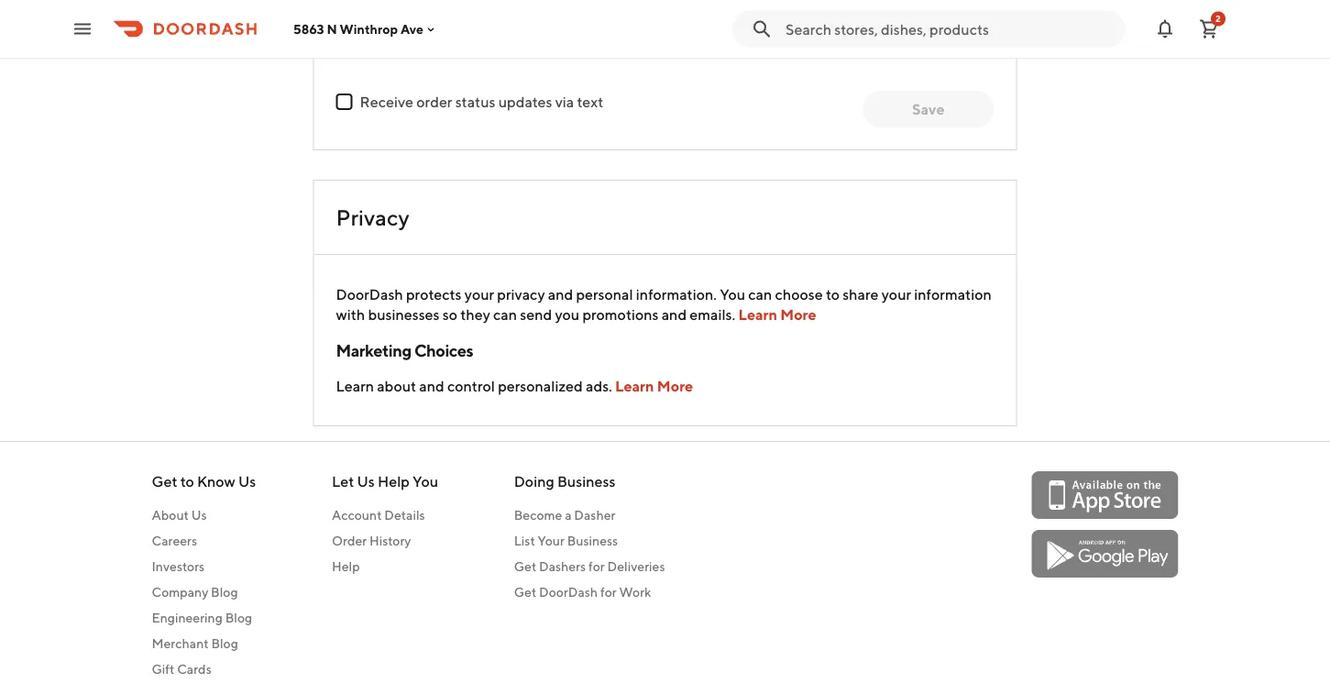 Task type: locate. For each thing, give the bounding box(es) containing it.
history
[[369, 533, 411, 548]]

and up you
[[548, 286, 573, 303]]

get doordash for work link
[[514, 583, 665, 601]]

us right "know" at the bottom of the page
[[238, 473, 256, 490]]

businesses
[[368, 306, 440, 323]]

learn more link for learn about and control personalized ads.
[[615, 377, 693, 395]]

1 vertical spatial and
[[662, 306, 687, 323]]

1 vertical spatial learn more link
[[615, 377, 693, 395]]

careers
[[152, 533, 197, 548]]

blog for merchant blog
[[211, 636, 238, 651]]

1 vertical spatial help
[[332, 559, 360, 574]]

0 horizontal spatial can
[[493, 306, 517, 323]]

0 vertical spatial business
[[557, 473, 615, 490]]

save
[[912, 100, 945, 118]]

0 horizontal spatial doordash
[[336, 286, 403, 303]]

learn right the emails.
[[738, 306, 777, 323]]

get doordash for work
[[514, 584, 651, 600]]

2 horizontal spatial learn
[[738, 306, 777, 323]]

learn right the ads.
[[615, 377, 654, 395]]

0 vertical spatial doordash
[[336, 286, 403, 303]]

choose
[[775, 286, 823, 303]]

get for get doordash for work
[[514, 584, 537, 600]]

0 vertical spatial get
[[152, 473, 177, 490]]

your up they
[[465, 286, 494, 303]]

5863
[[293, 21, 324, 36]]

2
[[1216, 13, 1221, 24]]

0 horizontal spatial learn
[[336, 377, 374, 395]]

doordash up with
[[336, 286, 403, 303]]

learn more link
[[738, 306, 817, 323], [615, 377, 693, 395]]

get for get dashers for deliveries
[[514, 559, 537, 574]]

doordash down dashers
[[539, 584, 598, 600]]

can down the privacy at left
[[493, 306, 517, 323]]

1 vertical spatial get
[[514, 559, 537, 574]]

to left "share"
[[826, 286, 840, 303]]

account details link
[[332, 506, 438, 524]]

blog down engineering blog link at bottom
[[211, 636, 238, 651]]

2 button
[[1191, 11, 1228, 47]]

business down become a dasher 'link'
[[567, 533, 618, 548]]

you
[[555, 306, 580, 323]]

us up careers link
[[191, 507, 207, 523]]

learn
[[738, 306, 777, 323], [336, 377, 374, 395], [615, 377, 654, 395]]

engineering blog link
[[152, 609, 256, 627]]

1 horizontal spatial more
[[780, 306, 817, 323]]

us
[[238, 473, 256, 490], [357, 473, 375, 490], [191, 507, 207, 523]]

0 horizontal spatial learn more link
[[615, 377, 693, 395]]

help up "account details" link
[[378, 473, 410, 490]]

Receive order status updates via text checkbox
[[336, 94, 353, 110]]

status
[[687, 0, 994, 31]]

1 vertical spatial blog
[[225, 610, 252, 625]]

your right "share"
[[882, 286, 911, 303]]

2 horizontal spatial and
[[662, 306, 687, 323]]

get dashers for deliveries link
[[514, 557, 665, 576]]

2 vertical spatial get
[[514, 584, 537, 600]]

1 horizontal spatial your
[[882, 286, 911, 303]]

doordash
[[336, 286, 403, 303], [539, 584, 598, 600]]

business
[[557, 473, 615, 490], [567, 533, 618, 548]]

0 horizontal spatial us
[[191, 507, 207, 523]]

us right let
[[357, 473, 375, 490]]

0 vertical spatial learn more link
[[738, 306, 817, 323]]

can
[[748, 286, 772, 303], [493, 306, 517, 323]]

1 vertical spatial for
[[600, 584, 617, 600]]

1 vertical spatial can
[[493, 306, 517, 323]]

get to know us
[[152, 473, 256, 490]]

help down order
[[332, 559, 360, 574]]

send
[[520, 306, 552, 323]]

0 vertical spatial can
[[748, 286, 772, 303]]

you up details
[[413, 473, 438, 490]]

1 horizontal spatial help
[[378, 473, 410, 490]]

personal
[[576, 286, 633, 303]]

us inside about us link
[[191, 507, 207, 523]]

0 vertical spatial to
[[826, 286, 840, 303]]

for down list your business link
[[589, 559, 605, 574]]

and down information.
[[662, 306, 687, 323]]

blog
[[211, 584, 238, 600], [225, 610, 252, 625], [211, 636, 238, 651]]

learn more link right the ads.
[[615, 377, 693, 395]]

learn about and control personalized ads. learn more
[[336, 377, 693, 395]]

blog for engineering blog
[[225, 610, 252, 625]]

blog down investors link
[[211, 584, 238, 600]]

doing business
[[514, 473, 615, 490]]

learn down marketing at the left of page
[[336, 377, 374, 395]]

learn for learn more
[[738, 306, 777, 323]]

0 vertical spatial and
[[548, 286, 573, 303]]

1 horizontal spatial doordash
[[539, 584, 598, 600]]

know
[[197, 473, 235, 490]]

company blog
[[152, 584, 238, 600]]

1 horizontal spatial to
[[826, 286, 840, 303]]

1 horizontal spatial and
[[548, 286, 573, 303]]

via
[[555, 93, 574, 110]]

1 horizontal spatial you
[[720, 286, 745, 303]]

account details
[[332, 507, 425, 523]]

1 horizontal spatial learn
[[615, 377, 654, 395]]

0 vertical spatial you
[[720, 286, 745, 303]]

choices
[[414, 340, 473, 360]]

your
[[465, 286, 494, 303], [882, 286, 911, 303]]

2 horizontal spatial us
[[357, 473, 375, 490]]

and right the about
[[419, 377, 444, 395]]

for left work
[[600, 584, 617, 600]]

help
[[378, 473, 410, 490], [332, 559, 360, 574]]

can up learn more on the right
[[748, 286, 772, 303]]

promotions
[[583, 306, 659, 323]]

share
[[843, 286, 879, 303]]

blog down company blog link
[[225, 610, 252, 625]]

to left "know" at the bottom of the page
[[180, 473, 194, 490]]

0 horizontal spatial more
[[657, 377, 693, 395]]

more right the ads.
[[657, 377, 693, 395]]

1 vertical spatial you
[[413, 473, 438, 490]]

0 horizontal spatial your
[[465, 286, 494, 303]]

receive
[[360, 93, 414, 110]]

0 horizontal spatial to
[[180, 473, 194, 490]]

information.
[[636, 286, 717, 303]]

engineering
[[152, 610, 223, 625]]

for
[[589, 559, 605, 574], [600, 584, 617, 600]]

1 horizontal spatial learn more link
[[738, 306, 817, 323]]

about us link
[[152, 506, 256, 524]]

become a dasher
[[514, 507, 616, 523]]

more
[[780, 306, 817, 323], [657, 377, 693, 395]]

and
[[548, 286, 573, 303], [662, 306, 687, 323], [419, 377, 444, 395]]

receive order status updates via text
[[360, 93, 603, 110]]

account
[[332, 507, 382, 523]]

you
[[720, 286, 745, 303], [413, 473, 438, 490]]

0 vertical spatial for
[[589, 559, 605, 574]]

learn more link down choose
[[738, 306, 817, 323]]

doing
[[514, 473, 554, 490]]

2 vertical spatial blog
[[211, 636, 238, 651]]

doordash protects your privacy and personal information. you can choose to share your information with businesses so they can send you promotions and emails.
[[336, 286, 992, 323]]

more down choose
[[780, 306, 817, 323]]

investors
[[152, 559, 205, 574]]

you up the emails.
[[720, 286, 745, 303]]

0 vertical spatial blog
[[211, 584, 238, 600]]

you inside doordash protects your privacy and personal information. you can choose to share your information with businesses so they can send you promotions and emails.
[[720, 286, 745, 303]]

business up become a dasher 'link'
[[557, 473, 615, 490]]

0 vertical spatial help
[[378, 473, 410, 490]]

0 horizontal spatial and
[[419, 377, 444, 395]]

us for let us help you
[[357, 473, 375, 490]]

with
[[336, 306, 365, 323]]

merchant blog
[[152, 636, 238, 651]]

become
[[514, 507, 562, 523]]



Task type: describe. For each thing, give the bounding box(es) containing it.
about
[[152, 507, 189, 523]]

dashers
[[539, 559, 586, 574]]

so
[[443, 306, 457, 323]]

become a dasher link
[[514, 506, 665, 524]]

open menu image
[[72, 18, 94, 40]]

2 vertical spatial and
[[419, 377, 444, 395]]

order history link
[[332, 532, 438, 550]]

learn more link for doordash protects your privacy and personal information. you can choose to share your information with businesses so they can send you promotions and emails.
[[738, 306, 817, 323]]

a
[[565, 507, 572, 523]]

dasher
[[574, 507, 616, 523]]

text
[[577, 93, 603, 110]]

emails.
[[690, 306, 736, 323]]

personalized
[[498, 377, 583, 395]]

0 vertical spatial more
[[780, 306, 817, 323]]

blog for company blog
[[211, 584, 238, 600]]

learn more
[[738, 306, 817, 323]]

work
[[619, 584, 651, 600]]

merchant
[[152, 636, 209, 651]]

order
[[416, 93, 452, 110]]

2 your from the left
[[882, 286, 911, 303]]

details
[[384, 507, 425, 523]]

help link
[[332, 557, 438, 576]]

us for about us
[[191, 507, 207, 523]]

careers link
[[152, 532, 256, 550]]

get dashers for deliveries
[[514, 559, 665, 574]]

doordash inside doordash protects your privacy and personal information. you can choose to share your information with businesses so they can send you promotions and emails.
[[336, 286, 403, 303]]

gift cards link
[[152, 660, 256, 678]]

1 vertical spatial more
[[657, 377, 693, 395]]

about us
[[152, 507, 207, 523]]

Store search: begin typing to search for stores available on DoorDash text field
[[786, 19, 1114, 39]]

for for doordash
[[600, 584, 617, 600]]

marketing choices
[[336, 340, 473, 360]]

let
[[332, 473, 354, 490]]

1 vertical spatial doordash
[[539, 584, 598, 600]]

list your business
[[514, 533, 618, 548]]

1 your from the left
[[465, 286, 494, 303]]

winthrop
[[340, 21, 398, 36]]

privacy
[[336, 204, 409, 230]]

updates
[[498, 93, 552, 110]]

about
[[377, 377, 416, 395]]

company blog link
[[152, 583, 256, 601]]

deliveries
[[607, 559, 665, 574]]

1 horizontal spatial can
[[748, 286, 772, 303]]

merchant blog link
[[152, 634, 256, 653]]

0 horizontal spatial you
[[413, 473, 438, 490]]

for for dashers
[[589, 559, 605, 574]]

learn for learn about and control personalized ads. learn more
[[336, 377, 374, 395]]

your
[[538, 533, 565, 548]]

order history
[[332, 533, 411, 548]]

save button
[[863, 91, 994, 127]]

investors link
[[152, 557, 256, 576]]

list
[[514, 533, 535, 548]]

0 horizontal spatial help
[[332, 559, 360, 574]]

order
[[332, 533, 367, 548]]

1 vertical spatial to
[[180, 473, 194, 490]]

5863 n winthrop ave
[[293, 21, 424, 36]]

get for get to know us
[[152, 473, 177, 490]]

list your business link
[[514, 532, 665, 550]]

marketing
[[336, 340, 411, 360]]

n
[[327, 21, 337, 36]]

status
[[455, 93, 496, 110]]

let us help you
[[332, 473, 438, 490]]

2 items, open order cart image
[[1198, 18, 1220, 40]]

control
[[447, 377, 495, 395]]

gift
[[152, 661, 175, 677]]

cards
[[177, 661, 212, 677]]

gift cards
[[152, 661, 212, 677]]

they
[[460, 306, 490, 323]]

1 vertical spatial business
[[567, 533, 618, 548]]

5863 n winthrop ave button
[[293, 21, 438, 36]]

1 horizontal spatial us
[[238, 473, 256, 490]]

company
[[152, 584, 208, 600]]

privacy
[[497, 286, 545, 303]]

information
[[914, 286, 992, 303]]

notification bell image
[[1154, 18, 1176, 40]]

ave
[[401, 21, 424, 36]]

engineering blog
[[152, 610, 252, 625]]

ads.
[[586, 377, 612, 395]]

to inside doordash protects your privacy and personal information. you can choose to share your information with businesses so they can send you promotions and emails.
[[826, 286, 840, 303]]

protects
[[406, 286, 462, 303]]



Task type: vqa. For each thing, say whether or not it's contained in the screenshot.
BUTTON
no



